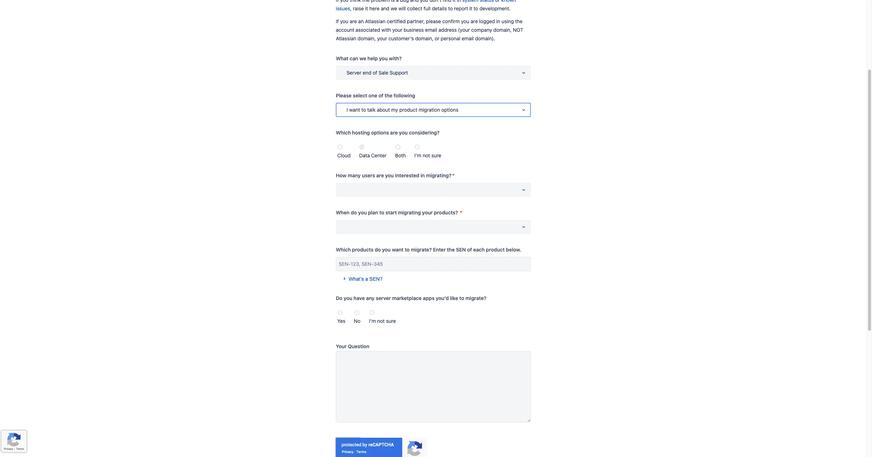 Task type: vqa. For each thing, say whether or not it's contained in the screenshot.
bottom is
no



Task type: describe. For each thing, give the bounding box(es) containing it.
1 horizontal spatial i'm not sure
[[415, 153, 442, 159]]

below.
[[506, 247, 522, 253]]

what
[[336, 55, 349, 61]]

1 vertical spatial the
[[385, 93, 393, 99]]

1 vertical spatial product
[[486, 247, 505, 253]]

domain).
[[475, 35, 495, 41]]

what's a sen? button
[[336, 268, 387, 287]]

how many users are you interested in migrating? *
[[336, 173, 455, 179]]

what's
[[349, 277, 364, 282]]

please
[[426, 18, 441, 24]]

enter
[[433, 247, 446, 253]]

talk
[[367, 107, 376, 113]]

,
[[350, 5, 352, 11]]

confirm
[[443, 18, 460, 24]]

products?
[[434, 210, 458, 216]]

0 vertical spatial atlassian
[[365, 18, 386, 24]]

about
[[377, 107, 390, 113]]

1 horizontal spatial we
[[391, 5, 397, 11]]

do you have any server marketplace apps you'd like to migrate?
[[336, 296, 487, 302]]

each
[[473, 247, 485, 253]]

start
[[386, 210, 397, 216]]

you right "products"
[[382, 247, 391, 253]]

i
[[347, 107, 348, 113]]

many
[[348, 173, 361, 179]]

report
[[454, 5, 468, 11]]

0 horizontal spatial atlassian
[[336, 35, 356, 41]]

can
[[350, 55, 358, 61]]

migrating
[[398, 210, 421, 216]]

known
[[501, 0, 516, 3]]

if
[[336, 18, 339, 24]]

here
[[370, 5, 380, 11]]

business
[[404, 27, 424, 33]]

my
[[391, 107, 398, 113]]

development.
[[480, 5, 511, 11]]

0 vertical spatial email
[[425, 27, 437, 33]]

data
[[359, 153, 370, 159]]

option group for marketplace
[[336, 306, 531, 326]]

please select one of the following
[[336, 93, 415, 99]]

1 vertical spatial i'm
[[369, 318, 376, 325]]

are left an
[[350, 18, 357, 24]]

which for which hosting options are you considering?
[[336, 130, 351, 136]]

associated
[[356, 27, 380, 33]]

with?
[[389, 55, 402, 61]]

1 vertical spatial want
[[392, 247, 404, 253]]

to right the like
[[460, 296, 464, 302]]

you right do
[[344, 296, 352, 302]]

1 vertical spatial in
[[421, 173, 425, 179]]

sen
[[456, 247, 466, 253]]

apps
[[423, 296, 435, 302]]

data center
[[359, 153, 387, 159]]

cloud
[[337, 153, 351, 159]]

sale
[[379, 70, 389, 76]]

0 horizontal spatial of
[[373, 70, 377, 76]]

question
[[348, 344, 370, 350]]

help
[[368, 55, 378, 61]]

are up company
[[471, 18, 478, 24]]

and
[[381, 5, 390, 11]]

you left plan
[[358, 210, 367, 216]]

you up (your
[[461, 18, 470, 24]]

your
[[336, 344, 347, 350]]

logged
[[479, 18, 495, 24]]

1 open image from the top
[[520, 69, 528, 77]]

support
[[390, 70, 408, 76]]

i want to talk about my product migration options
[[347, 107, 459, 113]]

which hosting options are you considering?
[[336, 130, 440, 136]]

0 horizontal spatial product
[[400, 107, 418, 113]]

company
[[471, 27, 492, 33]]

hosting
[[352, 130, 370, 136]]

considering?
[[409, 130, 440, 136]]

the inside "if you are an atlassian certified partner, please confirm you are logged in using the account associated with your business email address (your company domain, not atlassian domain, your customer's domain, or personal email domain)."
[[515, 18, 523, 24]]

migrating?
[[426, 173, 452, 179]]

to left report
[[448, 5, 453, 11]]

will
[[399, 5, 406, 11]]

a
[[365, 277, 368, 282]]

center
[[371, 153, 387, 159]]

to left talk
[[362, 107, 366, 113]]

or
[[435, 35, 440, 41]]

an
[[358, 18, 364, 24]]

when do you plan to start migrating your products? *
[[336, 210, 463, 216]]

1 horizontal spatial of
[[379, 93, 384, 99]]

details
[[432, 5, 447, 11]]

using
[[502, 18, 514, 24]]

in inside "if you are an atlassian certified partner, please confirm you are logged in using the account associated with your business email address (your company domain, not atlassian domain, your customer's domain, or personal email domain)."
[[496, 18, 500, 24]]

Your Question text field
[[336, 352, 531, 423]]

interested
[[395, 173, 420, 179]]

0 horizontal spatial domain,
[[358, 35, 376, 41]]

following
[[394, 93, 415, 99]]

account
[[336, 27, 354, 33]]

no
[[354, 318, 361, 325]]

known issues
[[336, 0, 516, 11]]



Task type: locate. For each thing, give the bounding box(es) containing it.
0 horizontal spatial want
[[349, 107, 360, 113]]

want right i
[[349, 107, 360, 113]]

sen?
[[370, 277, 383, 282]]

marketplace
[[392, 296, 422, 302]]

in
[[496, 18, 500, 24], [421, 173, 425, 179]]

2 vertical spatial of
[[467, 247, 472, 253]]

1 vertical spatial open image
[[520, 223, 528, 232]]

0 vertical spatial product
[[400, 107, 418, 113]]

sure up migrating?
[[432, 153, 442, 159]]

1 it from the left
[[365, 5, 368, 11]]

0 vertical spatial want
[[349, 107, 360, 113]]

0 horizontal spatial we
[[360, 55, 366, 61]]

1 vertical spatial i'm not sure
[[369, 318, 396, 325]]

we
[[391, 5, 397, 11], [360, 55, 366, 61]]

your
[[392, 27, 403, 33], [377, 35, 387, 41], [422, 210, 433, 216]]

2 open image from the top
[[520, 223, 528, 232]]

0 vertical spatial in
[[496, 18, 500, 24]]

email down please
[[425, 27, 437, 33]]

0 horizontal spatial sure
[[386, 318, 396, 325]]

atlassian
[[365, 18, 386, 24], [336, 35, 356, 41]]

2 vertical spatial the
[[447, 247, 455, 253]]

have
[[354, 296, 365, 302]]

2 horizontal spatial domain,
[[494, 27, 512, 33]]

please
[[336, 93, 352, 99]]

product right my
[[400, 107, 418, 113]]

(your
[[458, 27, 470, 33]]

1 option group from the top
[[336, 140, 531, 160]]

0 horizontal spatial *
[[452, 173, 455, 179]]

0 vertical spatial *
[[452, 173, 455, 179]]

* right products? in the top of the page
[[460, 210, 463, 216]]

1 horizontal spatial *
[[460, 210, 463, 216]]

are
[[350, 18, 357, 24], [471, 18, 478, 24], [390, 130, 398, 136], [376, 173, 384, 179]]

what's a sen?
[[349, 277, 383, 282]]

in left using
[[496, 18, 500, 24]]

in right the interested
[[421, 173, 425, 179]]

you'd
[[436, 296, 449, 302]]

0 vertical spatial open image
[[520, 69, 528, 77]]

0 vertical spatial which
[[336, 130, 351, 136]]

yes
[[337, 318, 346, 325]]

2 option group from the top
[[336, 306, 531, 326]]

it right report
[[470, 5, 473, 11]]

0 horizontal spatial do
[[351, 210, 357, 216]]

1 vertical spatial migrate?
[[466, 296, 487, 302]]

any
[[366, 296, 375, 302]]

domain, down using
[[494, 27, 512, 33]]

1 horizontal spatial product
[[486, 247, 505, 253]]

1 horizontal spatial it
[[470, 5, 473, 11]]

2 horizontal spatial your
[[422, 210, 433, 216]]

, raise it here and we will collect full details to report it to development.
[[350, 5, 511, 11]]

domain, down associated
[[358, 35, 376, 41]]

full
[[424, 5, 431, 11]]

0 vertical spatial open image
[[520, 106, 528, 114]]

server
[[347, 70, 362, 76]]

option group containing cloud
[[336, 140, 531, 160]]

0 vertical spatial sure
[[432, 153, 442, 159]]

2 horizontal spatial of
[[467, 247, 472, 253]]

not down server
[[377, 318, 385, 325]]

users
[[362, 173, 375, 179]]

option group for considering?
[[336, 140, 531, 160]]

0 horizontal spatial i'm not sure
[[369, 318, 396, 325]]

option group containing yes
[[336, 306, 531, 326]]

1 vertical spatial not
[[377, 318, 385, 325]]

* right migrating?
[[452, 173, 455, 179]]

1 vertical spatial atlassian
[[336, 35, 356, 41]]

0 vertical spatial of
[[373, 70, 377, 76]]

domain,
[[494, 27, 512, 33], [358, 35, 376, 41], [415, 35, 434, 41]]

0 horizontal spatial email
[[425, 27, 437, 33]]

0 vertical spatial your
[[392, 27, 403, 33]]

end
[[363, 70, 372, 76]]

None radio
[[338, 145, 343, 150], [415, 145, 420, 150], [338, 311, 343, 316], [338, 145, 343, 150], [415, 145, 420, 150], [338, 311, 343, 316]]

migrate? right the like
[[466, 296, 487, 302]]

0 horizontal spatial it
[[365, 5, 368, 11]]

2 it from the left
[[470, 5, 473, 11]]

migration
[[419, 107, 440, 113]]

you right "if"
[[340, 18, 349, 24]]

1 horizontal spatial the
[[447, 247, 455, 253]]

it left here
[[365, 5, 368, 11]]

0 vertical spatial migrate?
[[411, 247, 432, 253]]

do
[[351, 210, 357, 216], [375, 247, 381, 253]]

which
[[336, 130, 351, 136], [336, 247, 351, 253]]

want right "products"
[[392, 247, 404, 253]]

of right one
[[379, 93, 384, 99]]

of right end
[[373, 70, 377, 76]]

2 vertical spatial your
[[422, 210, 433, 216]]

1 vertical spatial *
[[460, 210, 463, 216]]

1 vertical spatial we
[[360, 55, 366, 61]]

with
[[382, 27, 391, 33]]

open image
[[520, 69, 528, 77], [520, 223, 528, 232]]

migrate? left "enter"
[[411, 247, 432, 253]]

0 horizontal spatial not
[[377, 318, 385, 325]]

1 horizontal spatial options
[[442, 107, 459, 113]]

we left will
[[391, 5, 397, 11]]

domain, left or on the top
[[415, 35, 434, 41]]

1 horizontal spatial migrate?
[[466, 296, 487, 302]]

1 vertical spatial open image
[[520, 186, 528, 194]]

the left sen at the bottom right of page
[[447, 247, 455, 253]]

one
[[369, 93, 378, 99]]

option group down apps
[[336, 306, 531, 326]]

are right 'users'
[[376, 173, 384, 179]]

1 horizontal spatial domain,
[[415, 35, 434, 41]]

email down (your
[[462, 35, 474, 41]]

you right help
[[379, 55, 388, 61]]

of right sen at the bottom right of page
[[467, 247, 472, 253]]

which left 'hosting'
[[336, 130, 351, 136]]

issues
[[336, 5, 350, 11]]

1 horizontal spatial sure
[[432, 153, 442, 159]]

1 vertical spatial options
[[371, 130, 389, 136]]

sure down server
[[386, 318, 396, 325]]

the up about
[[385, 93, 393, 99]]

what can we help you with?
[[336, 55, 402, 61]]

1 vertical spatial email
[[462, 35, 474, 41]]

to right report
[[474, 5, 478, 11]]

products
[[352, 247, 374, 253]]

0 horizontal spatial migrate?
[[411, 247, 432, 253]]

want
[[349, 107, 360, 113], [392, 247, 404, 253]]

not down considering?
[[423, 153, 430, 159]]

do right the when
[[351, 210, 357, 216]]

both
[[395, 153, 406, 159]]

1 horizontal spatial i'm
[[415, 153, 422, 159]]

0 horizontal spatial options
[[371, 130, 389, 136]]

do
[[336, 296, 343, 302]]

1 horizontal spatial in
[[496, 18, 500, 24]]

i'm right no
[[369, 318, 376, 325]]

address
[[439, 27, 457, 33]]

which for which products do you want to migrate? enter the sen of each product below.
[[336, 247, 351, 253]]

not
[[423, 153, 430, 159], [377, 318, 385, 325]]

1 vertical spatial which
[[336, 247, 351, 253]]

0 vertical spatial we
[[391, 5, 397, 11]]

partner,
[[407, 18, 425, 24]]

to
[[448, 5, 453, 11], [474, 5, 478, 11], [362, 107, 366, 113], [380, 210, 384, 216], [405, 247, 410, 253], [460, 296, 464, 302]]

i'm not sure
[[415, 153, 442, 159], [369, 318, 396, 325]]

options right 'hosting'
[[371, 130, 389, 136]]

of
[[373, 70, 377, 76], [379, 93, 384, 99], [467, 247, 472, 253]]

open image
[[520, 106, 528, 114], [520, 186, 528, 194]]

your down certified
[[392, 27, 403, 33]]

2 open image from the top
[[520, 186, 528, 194]]

certified
[[387, 18, 406, 24]]

migrate?
[[411, 247, 432, 253], [466, 296, 487, 302]]

i'm right both
[[415, 153, 422, 159]]

are down my
[[390, 130, 398, 136]]

1 horizontal spatial do
[[375, 247, 381, 253]]

your right migrating
[[422, 210, 433, 216]]

0 vertical spatial options
[[442, 107, 459, 113]]

2 which from the top
[[336, 247, 351, 253]]

0 horizontal spatial i'm
[[369, 318, 376, 325]]

you left considering?
[[399, 130, 408, 136]]

1 vertical spatial option group
[[336, 306, 531, 326]]

when
[[336, 210, 350, 216]]

i'm not sure down server
[[369, 318, 396, 325]]

like
[[450, 296, 458, 302]]

not
[[513, 27, 524, 33]]

1 horizontal spatial your
[[392, 27, 403, 33]]

0 vertical spatial the
[[515, 18, 523, 24]]

1 open image from the top
[[520, 106, 528, 114]]

your down with
[[377, 35, 387, 41]]

atlassian up associated
[[365, 18, 386, 24]]

1 vertical spatial of
[[379, 93, 384, 99]]

i'm not sure up migrating?
[[415, 153, 442, 159]]

if you are an atlassian certified partner, please confirm you are logged in using the account associated with your business email address (your company domain, not atlassian domain, your customer's domain, or personal email domain).
[[336, 18, 524, 41]]

0 horizontal spatial the
[[385, 93, 393, 99]]

2 horizontal spatial the
[[515, 18, 523, 24]]

sure
[[432, 153, 442, 159], [386, 318, 396, 325]]

0 horizontal spatial your
[[377, 35, 387, 41]]

it
[[365, 5, 368, 11], [470, 5, 473, 11]]

1 vertical spatial your
[[377, 35, 387, 41]]

1 horizontal spatial want
[[392, 247, 404, 253]]

option group down considering?
[[336, 140, 531, 160]]

your question
[[336, 344, 370, 350]]

which products do you want to migrate? enter the sen of each product below.
[[336, 247, 522, 253]]

0 vertical spatial i'm not sure
[[415, 153, 442, 159]]

atlassian down account
[[336, 35, 356, 41]]

1 horizontal spatial atlassian
[[365, 18, 386, 24]]

1 which from the top
[[336, 130, 351, 136]]

the
[[515, 18, 523, 24], [385, 93, 393, 99], [447, 247, 455, 253]]

collect
[[407, 5, 423, 11]]

to right plan
[[380, 210, 384, 216]]

customer's
[[389, 35, 414, 41]]

0 vertical spatial do
[[351, 210, 357, 216]]

1 horizontal spatial not
[[423, 153, 430, 159]]

personal
[[441, 35, 461, 41]]

known issues link
[[336, 0, 516, 11]]

0 horizontal spatial in
[[421, 173, 425, 179]]

how
[[336, 173, 347, 179]]

0 vertical spatial i'm
[[415, 153, 422, 159]]

Which products do you want to migrate? Enter the SEN of each product below.  text field
[[336, 257, 531, 272]]

product right each
[[486, 247, 505, 253]]

select
[[353, 93, 367, 99]]

which left "products"
[[336, 247, 351, 253]]

options right migration
[[442, 107, 459, 113]]

0 vertical spatial option group
[[336, 140, 531, 160]]

1 horizontal spatial email
[[462, 35, 474, 41]]

the up not on the right top of page
[[515, 18, 523, 24]]

0 vertical spatial not
[[423, 153, 430, 159]]

option group
[[336, 140, 531, 160], [336, 306, 531, 326]]

server
[[376, 296, 391, 302]]

i'm
[[415, 153, 422, 159], [369, 318, 376, 325]]

to up which products do you want to migrate? enter the sen of each product below. text field on the bottom
[[405, 247, 410, 253]]

plan
[[368, 210, 378, 216]]

do right "products"
[[375, 247, 381, 253]]

1 vertical spatial do
[[375, 247, 381, 253]]

we right can
[[360, 55, 366, 61]]

1 vertical spatial sure
[[386, 318, 396, 325]]

None radio
[[360, 145, 365, 150], [396, 145, 401, 150], [354, 311, 359, 316], [370, 311, 375, 316], [360, 145, 365, 150], [396, 145, 401, 150], [354, 311, 359, 316], [370, 311, 375, 316]]

server end of sale support
[[347, 70, 408, 76]]

you left the interested
[[385, 173, 394, 179]]



